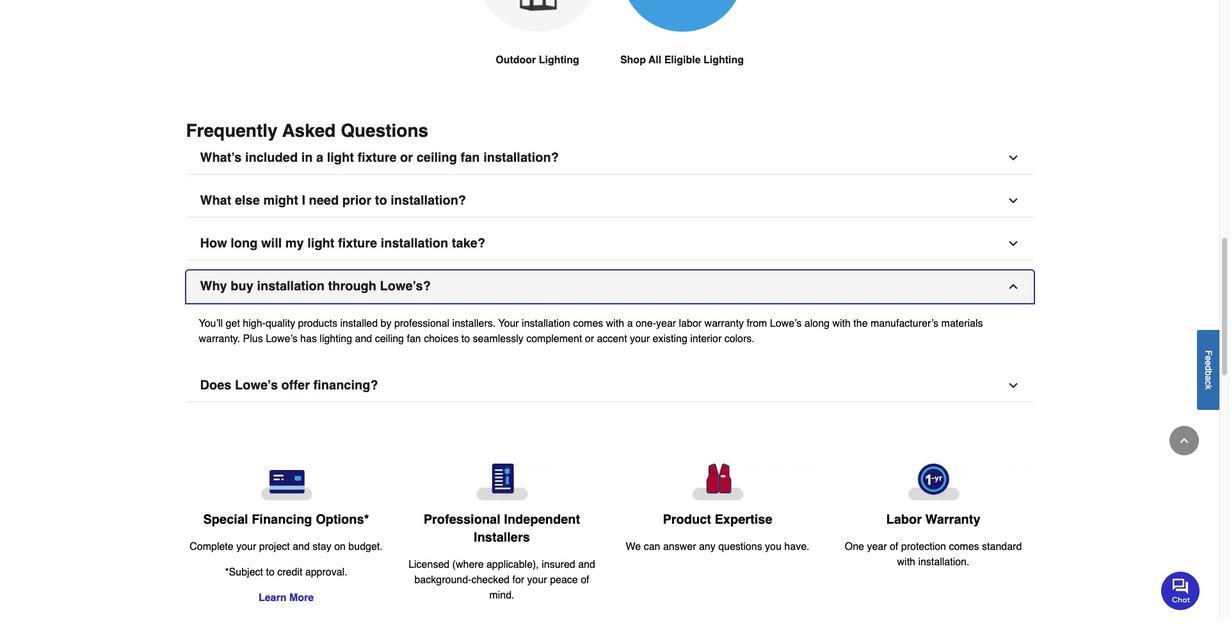 Task type: describe. For each thing, give the bounding box(es) containing it.
and inside licensed (where applicable), insured and background-checked for your peace of mind.
[[578, 560, 595, 571]]

any
[[699, 542, 716, 553]]

a inside button
[[316, 150, 323, 165]]

chevron down image for ceiling
[[1007, 152, 1019, 165]]

what else might i need prior to installation?
[[200, 193, 466, 208]]

credit
[[277, 567, 302, 579]]

year inside one year of protection comes standard with installation.
[[867, 542, 887, 553]]

chevron up image inside scroll to top "element"
[[1178, 435, 1191, 447]]

learn more
[[259, 593, 314, 604]]

how long will my light fixture installation take? button
[[186, 228, 1034, 261]]

need
[[309, 193, 339, 208]]

can
[[644, 542, 660, 553]]

one-
[[636, 318, 656, 330]]

complete your project and stay on budget.
[[190, 542, 383, 553]]

lowe's?
[[380, 279, 431, 294]]

labor warranty
[[886, 513, 980, 528]]

stay
[[313, 542, 331, 553]]

you
[[765, 542, 782, 553]]

warranty.
[[199, 334, 240, 345]]

interior
[[690, 334, 722, 345]]

from
[[747, 318, 767, 330]]

with inside one year of protection comes standard with installation.
[[897, 557, 915, 569]]

b
[[1204, 371, 1214, 376]]

product expertise
[[663, 513, 772, 528]]

get
[[226, 318, 240, 330]]

asked
[[282, 120, 336, 141]]

installers.
[[452, 318, 496, 330]]

of inside one year of protection comes standard with installation.
[[890, 542, 898, 553]]

questions
[[718, 542, 762, 553]]

eligible
[[664, 54, 701, 66]]

licensed (where applicable), insured and background-checked for your peace of mind.
[[409, 560, 595, 602]]

comes inside one year of protection comes standard with installation.
[[949, 542, 979, 553]]

quality
[[266, 318, 295, 330]]

0 vertical spatial installation
[[381, 236, 448, 251]]

i
[[302, 193, 305, 208]]

1 horizontal spatial with
[[832, 318, 851, 330]]

or inside button
[[400, 150, 413, 165]]

2 e from the top
[[1204, 361, 1214, 366]]

peace
[[550, 575, 578, 586]]

1 vertical spatial your
[[236, 542, 256, 553]]

outdoor lighting
[[496, 54, 579, 66]]

fan inside you'll get high-quality products installed by professional installers. your installation comes with a one-year labor warranty from lowe's along with the manufacturer's materials warranty. plus lowe's has lighting and ceiling fan choices to seamlessly complement or accent your existing interior colors.
[[407, 334, 421, 345]]

through
[[328, 279, 376, 294]]

outdoor lighting link
[[475, 0, 600, 99]]

labor
[[679, 318, 702, 330]]

product
[[663, 513, 711, 528]]

and inside you'll get high-quality products installed by professional installers. your installation comes with a one-year labor warranty from lowe's along with the manufacturer's materials warranty. plus lowe's has lighting and ceiling fan choices to seamlessly complement or accent your existing interior colors.
[[355, 334, 372, 345]]

ceiling inside button
[[417, 150, 457, 165]]

independent
[[504, 513, 580, 528]]

a blue 1-year labor warranty icon. image
[[836, 464, 1031, 501]]

will
[[261, 236, 282, 251]]

of inside licensed (where applicable), insured and background-checked for your peace of mind.
[[581, 575, 589, 586]]

what's
[[200, 150, 242, 165]]

1 vertical spatial installation?
[[391, 193, 466, 208]]

buy
[[231, 279, 253, 294]]

installation.
[[918, 557, 970, 569]]

1 vertical spatial installation
[[257, 279, 325, 294]]

mind.
[[489, 590, 514, 602]]

seamlessly
[[473, 334, 524, 345]]

f e e d b a c k button
[[1197, 330, 1220, 410]]

what else might i need prior to installation? button
[[186, 185, 1034, 218]]

0 horizontal spatial to
[[266, 567, 274, 579]]

complement
[[526, 334, 582, 345]]

what
[[200, 193, 231, 208]]

we can answer any questions you have.
[[626, 542, 810, 553]]

else
[[235, 193, 260, 208]]

my
[[285, 236, 304, 251]]

you'll
[[199, 318, 223, 330]]

manufacturer's
[[871, 318, 939, 330]]

materials
[[941, 318, 983, 330]]

prior
[[342, 193, 372, 208]]

special financing options*
[[203, 513, 369, 528]]

one
[[845, 542, 864, 553]]

along
[[805, 318, 830, 330]]

does lowe's offer financing? button
[[186, 370, 1034, 403]]

*subject to credit approval.
[[225, 567, 347, 579]]

comes inside you'll get high-quality products installed by professional installers. your installation comes with a one-year labor warranty from lowe's along with the manufacturer's materials warranty. plus lowe's has lighting and ceiling fan choices to seamlessly complement or accent your existing interior colors.
[[573, 318, 603, 330]]

long
[[231, 236, 258, 251]]

learn
[[259, 593, 286, 604]]

learn more link
[[259, 593, 314, 604]]

a inside you'll get high-quality products installed by professional installers. your installation comes with a one-year labor warranty from lowe's along with the manufacturer's materials warranty. plus lowe's has lighting and ceiling fan choices to seamlessly complement or accent your existing interior colors.
[[627, 318, 633, 330]]

lighting
[[320, 334, 352, 345]]

warranty
[[925, 513, 980, 528]]

outdoor
[[496, 54, 536, 66]]

existing
[[653, 334, 687, 345]]



Task type: locate. For each thing, give the bounding box(es) containing it.
with left the
[[832, 318, 851, 330]]

to inside you'll get high-quality products installed by professional installers. your installation comes with a one-year labor warranty from lowe's along with the manufacturer's materials warranty. plus lowe's has lighting and ceiling fan choices to seamlessly complement or accent your existing interior colors.
[[461, 334, 470, 345]]

ceiling
[[417, 150, 457, 165], [375, 334, 404, 345]]

colors.
[[724, 334, 755, 345]]

project
[[259, 542, 290, 553]]

d
[[1204, 366, 1214, 371]]

*subject
[[225, 567, 263, 579]]

your up *subject
[[236, 542, 256, 553]]

comes up installation.
[[949, 542, 979, 553]]

2 vertical spatial a
[[1204, 376, 1214, 381]]

2 horizontal spatial to
[[461, 334, 470, 345]]

frequently asked questions
[[186, 120, 428, 141]]

your
[[630, 334, 650, 345], [236, 542, 256, 553], [527, 575, 547, 586]]

fan
[[461, 150, 480, 165], [407, 334, 421, 345]]

0 horizontal spatial and
[[293, 542, 310, 553]]

or inside you'll get high-quality products installed by professional installers. your installation comes with a one-year labor warranty from lowe's along with the manufacturer's materials warranty. plus lowe's has lighting and ceiling fan choices to seamlessly complement or accent your existing interior colors.
[[585, 334, 594, 345]]

shop all eligible lighting link
[[620, 0, 744, 99]]

light for a
[[327, 150, 354, 165]]

chevron down image for take?
[[1007, 238, 1019, 250]]

a lowe's red vest icon. image
[[620, 464, 815, 501]]

0 vertical spatial installation?
[[483, 150, 559, 165]]

2 horizontal spatial with
[[897, 557, 915, 569]]

1 horizontal spatial year
[[867, 542, 887, 553]]

1 vertical spatial comes
[[949, 542, 979, 553]]

1 vertical spatial a
[[627, 318, 633, 330]]

0 vertical spatial comes
[[573, 318, 603, 330]]

chevron down image inside what else might i need prior to installation? button
[[1007, 195, 1019, 207]]

0 horizontal spatial chevron up image
[[1007, 280, 1019, 293]]

1 chevron down image from the top
[[1007, 152, 1019, 165]]

1 horizontal spatial of
[[890, 542, 898, 553]]

might
[[263, 193, 298, 208]]

and right "insured"
[[578, 560, 595, 571]]

a dark blue credit card icon. image
[[189, 464, 384, 501]]

e up b
[[1204, 361, 1214, 366]]

for
[[512, 575, 524, 586]]

have.
[[784, 542, 810, 553]]

take?
[[452, 236, 485, 251]]

and
[[355, 334, 372, 345], [293, 542, 310, 553], [578, 560, 595, 571]]

scroll to top element
[[1170, 426, 1199, 456]]

included
[[245, 150, 298, 165]]

1 vertical spatial of
[[581, 575, 589, 586]]

installers
[[474, 531, 530, 545]]

1 vertical spatial year
[[867, 542, 887, 553]]

4 chevron down image from the top
[[1007, 380, 1019, 392]]

0 vertical spatial fan
[[461, 150, 480, 165]]

or left accent
[[585, 334, 594, 345]]

light right "in"
[[327, 150, 354, 165]]

1 horizontal spatial to
[[375, 193, 387, 208]]

complete
[[190, 542, 233, 553]]

1 vertical spatial fixture
[[338, 236, 377, 251]]

2 vertical spatial and
[[578, 560, 595, 571]]

installation up complement
[[522, 318, 570, 330]]

professional
[[424, 513, 500, 528]]

0 horizontal spatial comes
[[573, 318, 603, 330]]

plus
[[243, 334, 263, 345]]

1 vertical spatial and
[[293, 542, 310, 553]]

1 vertical spatial chevron up image
[[1178, 435, 1191, 447]]

0 horizontal spatial of
[[581, 575, 589, 586]]

1 e from the top
[[1204, 356, 1214, 361]]

1 horizontal spatial your
[[527, 575, 547, 586]]

of down labor
[[890, 542, 898, 553]]

your inside you'll get high-quality products installed by professional installers. your installation comes with a one-year labor warranty from lowe's along with the manufacturer's materials warranty. plus lowe's has lighting and ceiling fan choices to seamlessly complement or accent your existing interior colors.
[[630, 334, 650, 345]]

e up the d on the right bottom of the page
[[1204, 356, 1214, 361]]

why
[[200, 279, 227, 294]]

lowe's right the from
[[770, 318, 802, 330]]

chevron down image
[[1007, 152, 1019, 165], [1007, 195, 1019, 207], [1007, 238, 1019, 250], [1007, 380, 1019, 392]]

comes up accent
[[573, 318, 603, 330]]

answer
[[663, 542, 696, 553]]

with
[[606, 318, 624, 330], [832, 318, 851, 330], [897, 557, 915, 569]]

0 horizontal spatial fan
[[407, 334, 421, 345]]

checked
[[471, 575, 510, 586]]

0 horizontal spatial year
[[656, 318, 676, 330]]

on
[[334, 542, 346, 553]]

the
[[854, 318, 868, 330]]

3 chevron down image from the top
[[1007, 238, 1019, 250]]

light for my
[[307, 236, 334, 251]]

fixture down prior
[[338, 236, 377, 251]]

1 vertical spatial light
[[307, 236, 334, 251]]

with down the protection
[[897, 557, 915, 569]]

how
[[200, 236, 227, 251]]

your right for
[[527, 575, 547, 586]]

0 vertical spatial or
[[400, 150, 413, 165]]

f e e d b a c k
[[1204, 350, 1214, 390]]

0 vertical spatial ceiling
[[417, 150, 457, 165]]

0 horizontal spatial installation
[[257, 279, 325, 294]]

warranty
[[705, 318, 744, 330]]

approval.
[[305, 567, 347, 579]]

a inside button
[[1204, 376, 1214, 381]]

a black metal outdoor wall sconce. image
[[475, 0, 600, 32]]

1 horizontal spatial or
[[585, 334, 594, 345]]

standard
[[982, 542, 1022, 553]]

2 horizontal spatial your
[[630, 334, 650, 345]]

light right my
[[307, 236, 334, 251]]

comes
[[573, 318, 603, 330], [949, 542, 979, 553]]

chevron up image
[[1007, 280, 1019, 293], [1178, 435, 1191, 447]]

0 horizontal spatial ceiling
[[375, 334, 404, 345]]

lowe's left offer
[[235, 378, 278, 393]]

fan inside button
[[461, 150, 480, 165]]

0 vertical spatial and
[[355, 334, 372, 345]]

accent
[[597, 334, 627, 345]]

a right "in"
[[316, 150, 323, 165]]

1 vertical spatial or
[[585, 334, 594, 345]]

chevron down image inside how long will my light fixture installation take? button
[[1007, 238, 1019, 250]]

or down questions
[[400, 150, 413, 165]]

to down installers.
[[461, 334, 470, 345]]

financing?
[[313, 378, 378, 393]]

1 vertical spatial to
[[461, 334, 470, 345]]

to inside button
[[375, 193, 387, 208]]

fixture down questions
[[357, 150, 397, 165]]

more
[[289, 593, 314, 604]]

of
[[890, 542, 898, 553], [581, 575, 589, 586]]

why buy installation through lowe's? button
[[186, 271, 1034, 303]]

fixture for installation
[[338, 236, 377, 251]]

questions
[[341, 120, 428, 141]]

0 vertical spatial chevron up image
[[1007, 280, 1019, 293]]

does
[[200, 378, 231, 393]]

fixture for or
[[357, 150, 397, 165]]

expertise
[[715, 513, 772, 528]]

2 vertical spatial your
[[527, 575, 547, 586]]

lighting right outdoor
[[539, 54, 579, 66]]

2 vertical spatial to
[[266, 567, 274, 579]]

applicable),
[[487, 560, 539, 571]]

lowe's down quality
[[266, 334, 297, 345]]

1 vertical spatial ceiling
[[375, 334, 404, 345]]

1 horizontal spatial a
[[627, 318, 633, 330]]

k
[[1204, 385, 1214, 390]]

installed
[[340, 318, 378, 330]]

licensed
[[409, 560, 450, 571]]

0 horizontal spatial installation?
[[391, 193, 466, 208]]

offer
[[281, 378, 310, 393]]

chevron up image inside why buy installation through lowe's? button
[[1007, 280, 1019, 293]]

year up existing
[[656, 318, 676, 330]]

2 chevron down image from the top
[[1007, 195, 1019, 207]]

1 horizontal spatial installation?
[[483, 150, 559, 165]]

2 vertical spatial installation
[[522, 318, 570, 330]]

0 horizontal spatial or
[[400, 150, 413, 165]]

0 vertical spatial a
[[316, 150, 323, 165]]

does lowe's offer financing?
[[200, 378, 378, 393]]

year right one
[[867, 542, 887, 553]]

or
[[400, 150, 413, 165], [585, 334, 594, 345]]

0 vertical spatial to
[[375, 193, 387, 208]]

lowe's
[[770, 318, 802, 330], [266, 334, 297, 345], [235, 378, 278, 393]]

ceiling down by
[[375, 334, 404, 345]]

to left 'credit'
[[266, 567, 274, 579]]

chat invite button image
[[1161, 571, 1200, 610]]

what's included in a light fixture or ceiling fan installation?
[[200, 150, 559, 165]]

with up accent
[[606, 318, 624, 330]]

a dark blue background check icon. image
[[404, 464, 600, 501]]

protection
[[901, 542, 946, 553]]

of right the peace
[[581, 575, 589, 586]]

c
[[1204, 381, 1214, 385]]

high-
[[243, 318, 266, 330]]

professional
[[394, 318, 450, 330]]

0 horizontal spatial a
[[316, 150, 323, 165]]

products
[[298, 318, 337, 330]]

0 horizontal spatial your
[[236, 542, 256, 553]]

frequently
[[186, 120, 278, 141]]

chevron down image inside what's included in a light fixture or ceiling fan installation? button
[[1007, 152, 1019, 165]]

a
[[316, 150, 323, 165], [627, 318, 633, 330], [1204, 376, 1214, 381]]

light
[[327, 150, 354, 165], [307, 236, 334, 251]]

all
[[649, 54, 661, 66]]

1 horizontal spatial comes
[[949, 542, 979, 553]]

and left 'stay'
[[293, 542, 310, 553]]

1 horizontal spatial ceiling
[[417, 150, 457, 165]]

0 vertical spatial lowe's
[[770, 318, 802, 330]]

2 lighting from the left
[[704, 54, 744, 66]]

your down one-
[[630, 334, 650, 345]]

installation up quality
[[257, 279, 325, 294]]

what's included in a light fixture or ceiling fan installation? button
[[186, 142, 1034, 175]]

financing
[[252, 513, 312, 528]]

1 horizontal spatial installation
[[381, 236, 448, 251]]

2 horizontal spatial a
[[1204, 376, 1214, 381]]

chevron down image for installation?
[[1007, 195, 1019, 207]]

chevron down image inside does lowe's offer financing? button
[[1007, 380, 1019, 392]]

0 vertical spatial fixture
[[357, 150, 397, 165]]

(where
[[452, 560, 484, 571]]

in
[[301, 150, 313, 165]]

a left one-
[[627, 318, 633, 330]]

2 horizontal spatial and
[[578, 560, 595, 571]]

shop all. image
[[620, 0, 744, 32]]

installation up "lowe's?"
[[381, 236, 448, 251]]

1 horizontal spatial lighting
[[704, 54, 744, 66]]

0 vertical spatial light
[[327, 150, 354, 165]]

1 horizontal spatial and
[[355, 334, 372, 345]]

installation inside you'll get high-quality products installed by professional installers. your installation comes with a one-year labor warranty from lowe's along with the manufacturer's materials warranty. plus lowe's has lighting and ceiling fan choices to seamlessly complement or accent your existing interior colors.
[[522, 318, 570, 330]]

ceiling down questions
[[417, 150, 457, 165]]

1 vertical spatial lowe's
[[266, 334, 297, 345]]

options*
[[316, 513, 369, 528]]

by
[[381, 318, 391, 330]]

0 vertical spatial year
[[656, 318, 676, 330]]

your inside licensed (where applicable), insured and background-checked for your peace of mind.
[[527, 575, 547, 586]]

and down 'installed'
[[355, 334, 372, 345]]

has
[[300, 334, 317, 345]]

1 vertical spatial fan
[[407, 334, 421, 345]]

why buy installation through lowe's?
[[200, 279, 431, 294]]

to right prior
[[375, 193, 387, 208]]

0 horizontal spatial lighting
[[539, 54, 579, 66]]

f
[[1204, 350, 1214, 356]]

2 vertical spatial lowe's
[[235, 378, 278, 393]]

1 horizontal spatial fan
[[461, 150, 480, 165]]

your
[[498, 318, 519, 330]]

0 vertical spatial of
[[890, 542, 898, 553]]

ceiling inside you'll get high-quality products installed by professional installers. your installation comes with a one-year labor warranty from lowe's along with the manufacturer's materials warranty. plus lowe's has lighting and ceiling fan choices to seamlessly complement or accent your existing interior colors.
[[375, 334, 404, 345]]

1 horizontal spatial chevron up image
[[1178, 435, 1191, 447]]

special
[[203, 513, 248, 528]]

lighting right eligible
[[704, 54, 744, 66]]

0 vertical spatial your
[[630, 334, 650, 345]]

0 horizontal spatial with
[[606, 318, 624, 330]]

2 horizontal spatial installation
[[522, 318, 570, 330]]

lowe's inside does lowe's offer financing? button
[[235, 378, 278, 393]]

year inside you'll get high-quality products installed by professional installers. your installation comes with a one-year labor warranty from lowe's along with the manufacturer's materials warranty. plus lowe's has lighting and ceiling fan choices to seamlessly complement or accent your existing interior colors.
[[656, 318, 676, 330]]

a up k
[[1204, 376, 1214, 381]]

1 lighting from the left
[[539, 54, 579, 66]]

insured
[[542, 560, 575, 571]]



Task type: vqa. For each thing, say whether or not it's contained in the screenshot.
topmost the product
no



